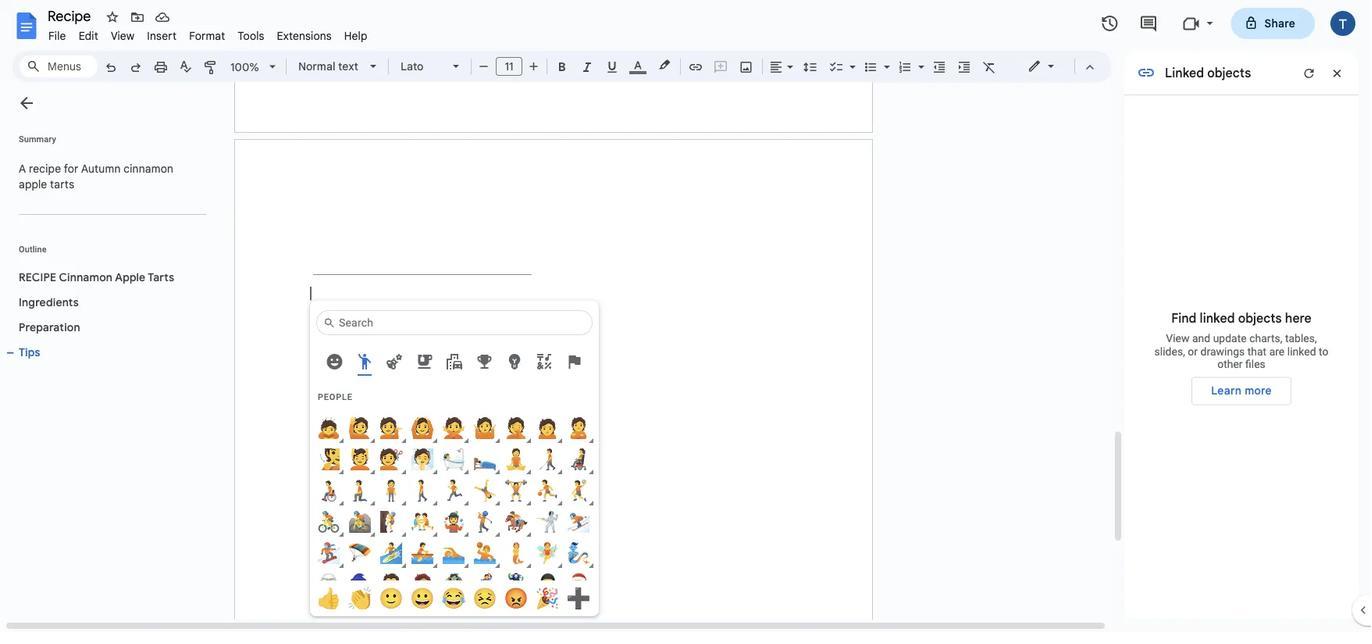 Task type: locate. For each thing, give the bounding box(es) containing it.
tab list
[[316, 348, 593, 376]]

share button
[[1232, 8, 1316, 39]]

text color image
[[630, 55, 647, 74]]

🙎 image
[[567, 416, 591, 440]]

styles list. normal text selected. option
[[298, 55, 361, 77]]

font list. lato selected. option
[[401, 55, 444, 77]]

help menu item
[[338, 27, 374, 45]]

0 vertical spatial linked
[[1201, 310, 1236, 326]]

🙋 image
[[348, 416, 372, 440]]

🏃 image
[[442, 479, 466, 502]]

find linked objects here view and update charts, tables, slides, or drawings that are linked to other files
[[1155, 310, 1329, 371]]

view down the star option
[[111, 29, 135, 43]]

Rename text field
[[42, 6, 100, 25]]

🧎 image
[[348, 479, 372, 502]]

edit
[[79, 29, 98, 43]]

objects up "charts,"
[[1239, 310, 1283, 326]]

mode and view toolbar
[[1016, 51, 1103, 82]]

people
[[318, 392, 353, 402]]

cinnamon
[[124, 162, 173, 175]]

or
[[1189, 345, 1199, 358]]

tab list inside application
[[316, 348, 593, 376]]

document outline element
[[0, 82, 213, 632]]

0 vertical spatial view
[[111, 29, 135, 43]]

🧟 image
[[411, 573, 434, 596]]

menu bar containing file
[[42, 20, 374, 46]]

outline
[[19, 244, 47, 254]]

🤹 image
[[442, 510, 466, 534]]

🧌 image
[[442, 573, 466, 596]]

🏇 image
[[505, 510, 528, 534]]

insert menu item
[[141, 27, 183, 45]]

1 vertical spatial view
[[1167, 332, 1190, 345]]

linked
[[1201, 310, 1236, 326], [1288, 345, 1317, 358]]

🙅 image
[[442, 416, 466, 440]]

linked up update
[[1201, 310, 1236, 326]]

view inside find linked objects here view and update charts, tables, slides, or drawings that are linked to other files
[[1167, 332, 1190, 345]]

view inside menu item
[[111, 29, 135, 43]]

view
[[111, 29, 135, 43], [1167, 332, 1190, 345]]

recipe
[[19, 270, 56, 284]]

linked
[[1166, 65, 1205, 80]]

1 horizontal spatial linked
[[1288, 345, 1317, 358]]

apple
[[19, 177, 47, 191]]

🧞 image
[[567, 541, 591, 565]]

insert
[[147, 29, 177, 43]]

menu bar inside menu bar 'banner'
[[42, 20, 374, 46]]

objects
[[1208, 65, 1252, 80], [1239, 310, 1283, 326]]

🧜 image
[[505, 541, 528, 565]]

people tab panel
[[310, 350, 599, 603]]

autumn
[[81, 162, 121, 175]]

normal text
[[298, 59, 359, 73]]

update
[[1214, 332, 1248, 345]]

linked left to at the right
[[1288, 345, 1317, 358]]

😣 image
[[473, 587, 497, 610]]

🚵 image
[[348, 510, 372, 534]]

🏂 image
[[317, 541, 341, 565]]

💇 image
[[380, 448, 403, 471]]

recipe
[[29, 162, 61, 175]]

💆 image
[[348, 448, 372, 471]]

view down find
[[1167, 332, 1190, 345]]

tips
[[19, 345, 40, 359]]

view menu item
[[105, 27, 141, 45]]

Search text field
[[338, 315, 589, 330]]

🚶 image
[[411, 479, 434, 502]]

1 vertical spatial objects
[[1239, 310, 1283, 326]]

application
[[0, 0, 1372, 632]]

🧘 image
[[505, 448, 528, 471]]

slides,
[[1155, 345, 1186, 358]]

summary
[[19, 134, 56, 144]]

🚣 image
[[411, 541, 434, 565]]

🤸 image
[[473, 479, 497, 502]]

🧛 image
[[380, 573, 403, 596]]

and
[[1193, 332, 1211, 345]]

1 horizontal spatial view
[[1167, 332, 1190, 345]]

0 horizontal spatial linked
[[1201, 310, 1236, 326]]

normal
[[298, 59, 336, 73]]

Zoom field
[[224, 55, 283, 79]]

menu bar
[[42, 20, 374, 46]]

🏄 image
[[380, 541, 403, 565]]

🪂 image
[[348, 541, 372, 565]]

objects right linked
[[1208, 65, 1252, 80]]

🏋️ image
[[505, 479, 528, 502]]

😀 image
[[411, 587, 434, 610]]

🙆 image
[[411, 416, 434, 440]]

Zoom text field
[[227, 56, 264, 78]]

to
[[1320, 345, 1329, 358]]

0 horizontal spatial view
[[111, 29, 135, 43]]

recipe cinnamon apple tarts
[[19, 270, 174, 284]]

linked objects
[[1166, 65, 1252, 80]]

summary element
[[11, 153, 206, 200]]

🙇 image
[[317, 416, 341, 440]]

🙂 image
[[380, 587, 403, 610]]

extensions menu item
[[271, 27, 338, 45]]

find
[[1172, 310, 1197, 326]]



Task type: vqa. For each thing, say whether or not it's contained in the screenshot.
the 🤾 image
yes



Task type: describe. For each thing, give the bounding box(es) containing it.
tables,
[[1286, 332, 1318, 345]]

💁 image
[[380, 416, 403, 440]]

🥷 image
[[536, 573, 559, 596]]

outline heading
[[0, 243, 213, 265]]

ingredients
[[19, 295, 79, 309]]

more
[[1246, 384, 1273, 397]]

🤾 image
[[567, 479, 591, 502]]

🧗 image
[[380, 510, 403, 534]]

🛀 image
[[442, 448, 466, 471]]

text
[[338, 59, 359, 73]]

preparation
[[19, 320, 80, 334]]

cinnamon
[[59, 270, 113, 284]]

format menu item
[[183, 27, 232, 45]]

a
[[19, 162, 26, 175]]

🤽 image
[[473, 541, 497, 565]]

1 vertical spatial linked
[[1288, 345, 1317, 358]]

drawings
[[1201, 345, 1246, 358]]

line & paragraph spacing image
[[802, 55, 820, 77]]

🤺 image
[[536, 510, 559, 534]]

Font size text field
[[497, 57, 522, 76]]

🧝 image
[[317, 573, 341, 596]]

🧑‍🎄 image
[[567, 573, 591, 596]]

objects inside find linked objects here view and update charts, tables, slides, or drawings that are linked to other files
[[1239, 310, 1283, 326]]

0 vertical spatial objects
[[1208, 65, 1252, 80]]

file menu item
[[42, 27, 72, 45]]

🏌️ image
[[473, 510, 497, 534]]

lato
[[401, 59, 424, 73]]

learn
[[1212, 384, 1243, 397]]

application containing linked objects
[[0, 0, 1372, 632]]

➕ image
[[567, 587, 591, 610]]

👏 image
[[348, 587, 372, 610]]

extensions
[[277, 29, 332, 43]]

insert image image
[[738, 55, 756, 77]]

tarts
[[148, 270, 174, 284]]

🛌 image
[[473, 448, 497, 471]]

for
[[64, 162, 79, 175]]

help
[[344, 29, 368, 43]]

files
[[1246, 358, 1266, 371]]

🧑‍🦽 image
[[317, 479, 341, 502]]

🧙 image
[[348, 573, 372, 596]]

linked objects section
[[1125, 51, 1359, 620]]

highlight color image
[[656, 55, 673, 74]]

😡 image
[[505, 587, 528, 610]]

charts,
[[1250, 332, 1283, 345]]

🧚 image
[[536, 541, 559, 565]]

file
[[48, 29, 66, 43]]

are
[[1270, 345, 1285, 358]]

🧑‍🦯 image
[[536, 448, 559, 471]]

edit menu item
[[72, 27, 105, 45]]

👍 image
[[317, 587, 341, 610]]

here
[[1286, 310, 1312, 326]]

⛹️ image
[[536, 479, 559, 502]]

learn more
[[1212, 384, 1273, 397]]

🧍 image
[[380, 479, 403, 502]]

Star checkbox
[[102, 6, 123, 28]]

tarts
[[50, 177, 74, 191]]

other
[[1218, 358, 1243, 371]]

tools menu item
[[232, 27, 271, 45]]

🧑‍🦼 image
[[567, 448, 591, 471]]

share
[[1265, 16, 1296, 30]]

🦸 image
[[473, 573, 497, 596]]

menu bar banner
[[0, 0, 1372, 632]]

tools
[[238, 29, 265, 43]]

main toolbar
[[97, 0, 1002, 606]]

🧖 image
[[411, 448, 434, 471]]

summary heading
[[19, 133, 56, 145]]

that
[[1248, 345, 1267, 358]]

🏊 image
[[442, 541, 466, 565]]

🙍 image
[[536, 416, 559, 440]]

🤼 image
[[411, 510, 434, 534]]

Menus field
[[20, 55, 98, 77]]

🎉 image
[[536, 587, 559, 610]]

⛷️ image
[[567, 510, 591, 534]]

😂 image
[[442, 587, 466, 610]]

learn more link
[[1192, 377, 1292, 405]]

🤷 image
[[473, 416, 497, 440]]

🦹 image
[[505, 573, 528, 596]]

Font size field
[[496, 57, 529, 77]]

apple
[[115, 270, 146, 284]]

a recipe for autumn cinnamon apple tarts
[[19, 162, 176, 191]]

🤦 image
[[505, 416, 528, 440]]

format
[[189, 29, 225, 43]]

🧏 image
[[317, 448, 341, 471]]

🚴 image
[[317, 510, 341, 534]]



